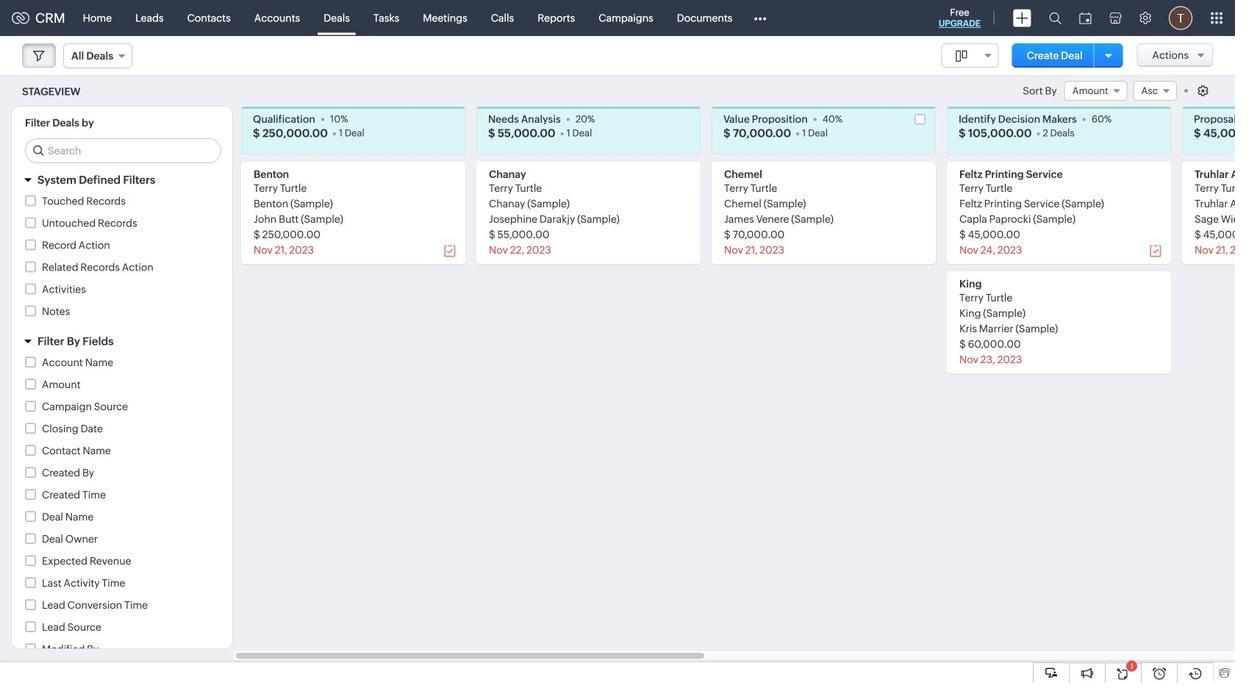 Task type: locate. For each thing, give the bounding box(es) containing it.
search element
[[1041, 0, 1071, 36]]

profile element
[[1161, 0, 1202, 36]]

None field
[[63, 43, 133, 68], [942, 43, 1000, 68], [1065, 81, 1128, 101], [1134, 81, 1178, 101], [63, 43, 133, 68], [1065, 81, 1128, 101], [1134, 81, 1178, 101]]

Search text field
[[26, 139, 221, 163]]

none field size
[[942, 43, 1000, 68]]

search image
[[1050, 12, 1062, 24]]

profile image
[[1170, 6, 1193, 30]]

size image
[[956, 49, 968, 63]]



Task type: vqa. For each thing, say whether or not it's contained in the screenshot.
Profile element
yes



Task type: describe. For each thing, give the bounding box(es) containing it.
logo image
[[12, 12, 29, 24]]

create menu element
[[1005, 0, 1041, 36]]

Other Modules field
[[745, 6, 776, 30]]

calendar image
[[1080, 12, 1093, 24]]

create menu image
[[1014, 9, 1032, 27]]



